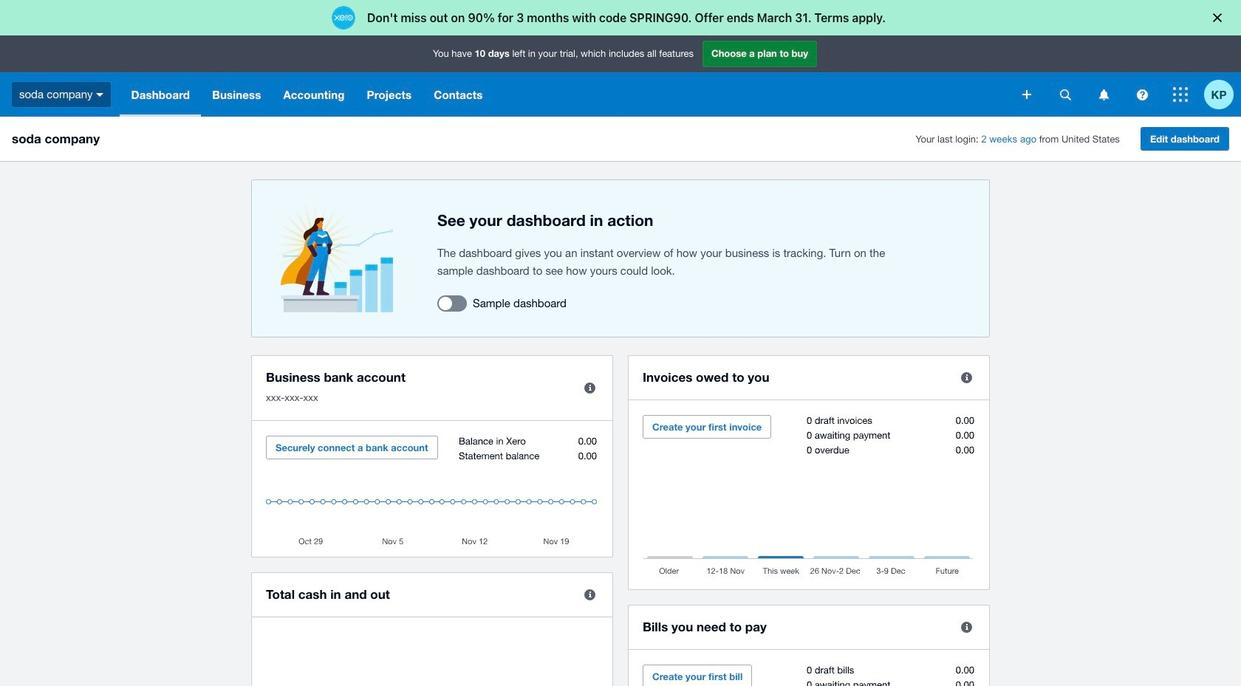 Task type: describe. For each thing, give the bounding box(es) containing it.
empty state of the bills widget with a 'create your first bill' button and an unpopulated column graph. image
[[643, 665, 975, 686]]

svg image
[[1023, 90, 1032, 99]]



Task type: locate. For each thing, give the bounding box(es) containing it.
svg image
[[1173, 87, 1188, 102], [1060, 89, 1071, 100], [1099, 89, 1109, 100], [1137, 89, 1148, 100], [96, 93, 104, 97]]

cartoon office workers image
[[275, 203, 393, 314]]

dialog
[[0, 0, 1241, 35]]

banner
[[0, 35, 1241, 117]]

empty state of the invoices widget with a 'create your first invoice' button and an empty column graph. image
[[643, 415, 975, 579]]

empty state bank feed widget with a tooltip explaining the feature. includes a 'securely connect a bank account' button and a data-less flat line graph marking four weekly dates, indicating future account balance tracking. image
[[266, 436, 599, 546]]



Task type: vqa. For each thing, say whether or not it's contained in the screenshot.
svg icon
yes



